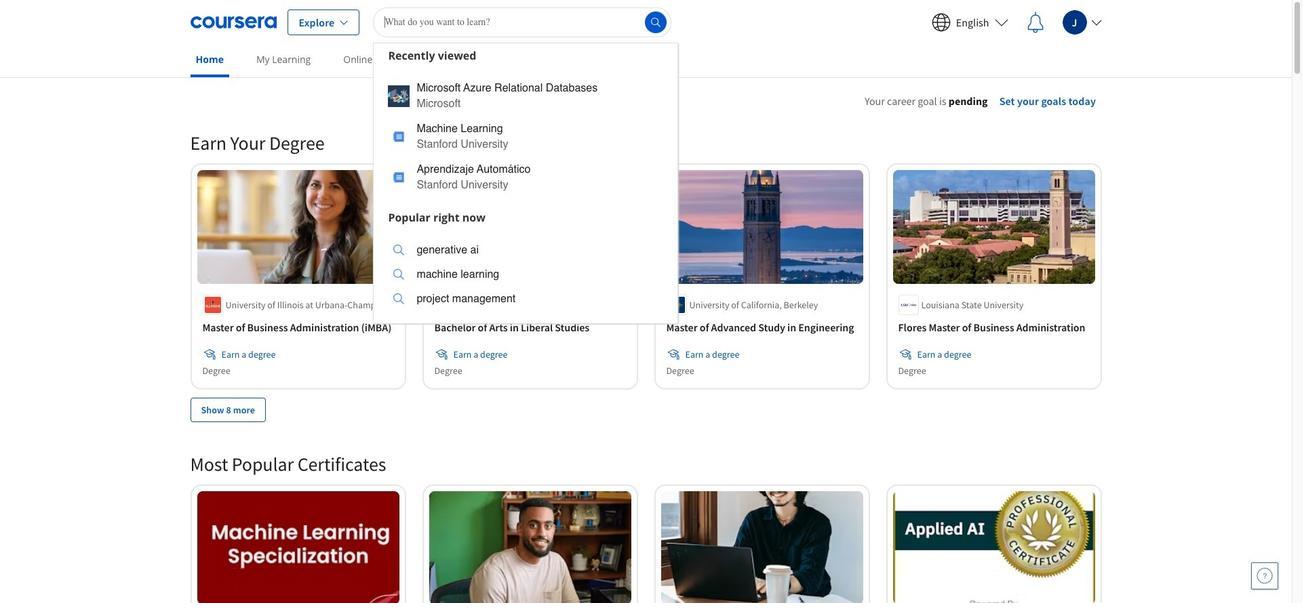 Task type: locate. For each thing, give the bounding box(es) containing it.
suggestion image image
[[388, 85, 410, 107], [394, 132, 404, 142], [394, 172, 404, 183], [394, 245, 404, 256], [394, 269, 404, 280], [394, 294, 404, 304]]

None search field
[[373, 7, 678, 324]]

earn your degree collection element
[[182, 109, 1110, 444]]

help center image
[[1257, 568, 1273, 585]]

list box
[[374, 67, 678, 205], [374, 230, 678, 323]]

2 list box from the top
[[374, 230, 678, 323]]

most popular certificates collection element
[[182, 430, 1110, 604]]

autocomplete results list box
[[373, 42, 678, 324]]

region
[[808, 112, 1249, 246]]

0 vertical spatial list box
[[374, 67, 678, 205]]

1 list box from the top
[[374, 67, 678, 205]]

1 vertical spatial list box
[[374, 230, 678, 323]]



Task type: describe. For each thing, give the bounding box(es) containing it.
coursera image
[[190, 11, 276, 33]]

What do you want to learn? text field
[[373, 7, 672, 37]]



Task type: vqa. For each thing, say whether or not it's contained in the screenshot.
Fit
no



